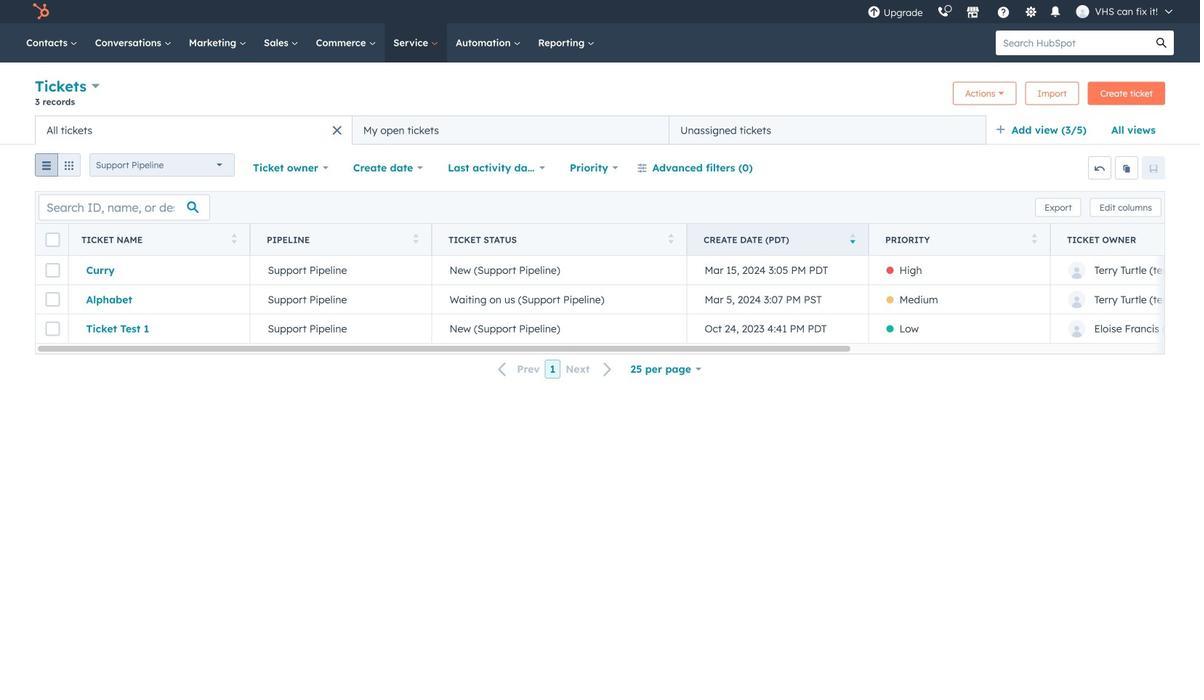 Task type: describe. For each thing, give the bounding box(es) containing it.
3 press to sort. image from the left
[[1032, 234, 1038, 244]]

press to sort. image
[[413, 234, 419, 244]]

marketplaces image
[[967, 7, 980, 20]]

terry turtle image
[[1077, 5, 1090, 18]]

Search HubSpot search field
[[996, 31, 1150, 55]]

pagination navigation
[[490, 360, 621, 379]]

2 press to sort. element from the left
[[413, 234, 419, 246]]

1 press to sort. image from the left
[[232, 234, 237, 244]]

3 press to sort. element from the left
[[669, 234, 674, 246]]



Task type: locate. For each thing, give the bounding box(es) containing it.
1 horizontal spatial press to sort. image
[[669, 234, 674, 244]]

2 horizontal spatial press to sort. image
[[1032, 234, 1038, 244]]

group
[[35, 153, 81, 183]]

banner
[[35, 76, 1166, 116]]

1 press to sort. element from the left
[[232, 234, 237, 246]]

2 press to sort. image from the left
[[669, 234, 674, 244]]

descending sort. press to sort ascending. element
[[851, 234, 856, 246]]

Search ID, name, or description search field
[[39, 195, 210, 221]]

4 press to sort. element from the left
[[1032, 234, 1038, 246]]

press to sort. image
[[232, 234, 237, 244], [669, 234, 674, 244], [1032, 234, 1038, 244]]

0 horizontal spatial press to sort. image
[[232, 234, 237, 244]]

press to sort. element
[[232, 234, 237, 246], [413, 234, 419, 246], [669, 234, 674, 246], [1032, 234, 1038, 246]]

descending sort. press to sort ascending. image
[[851, 234, 856, 244]]

menu
[[861, 0, 1183, 23]]



Task type: vqa. For each thing, say whether or not it's contained in the screenshot.
Account Setup Element
no



